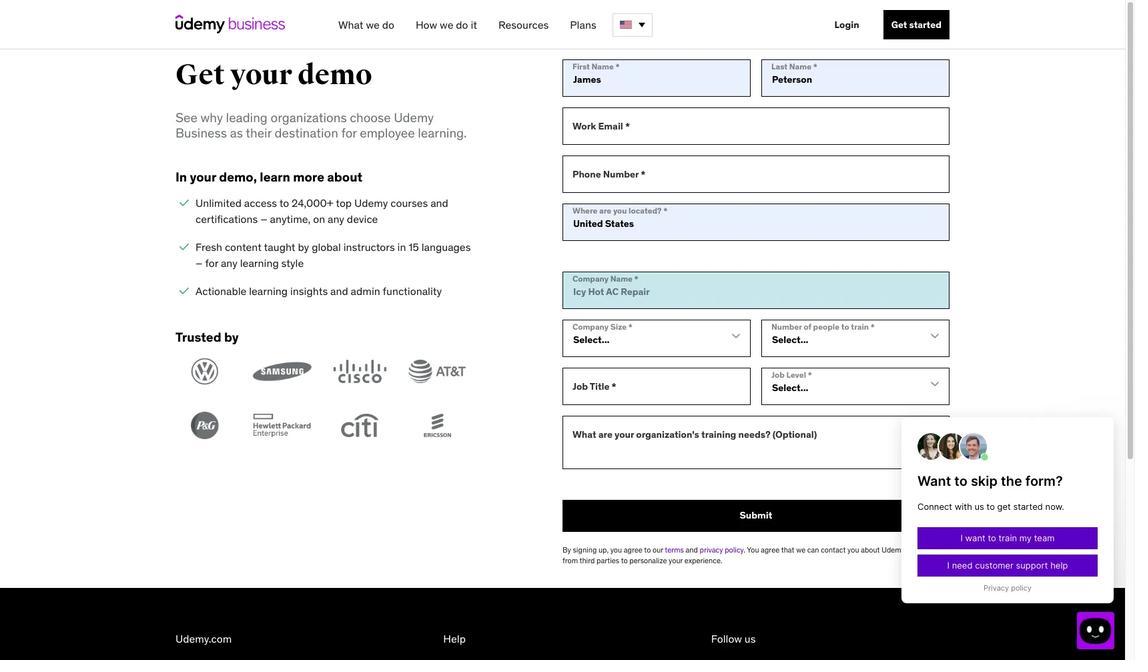 Task type: describe. For each thing, give the bounding box(es) containing it.
work
[[573, 120, 596, 132]]

by
[[563, 545, 571, 555]]

learning inside fresh content taught by global instructors in 15 languages – for any learning style
[[240, 257, 279, 270]]

0 horizontal spatial number
[[603, 168, 639, 180]]

resources
[[499, 18, 549, 31]]

do for how we do it
[[456, 18, 468, 31]]

your inside . you agree that we can contact you about udemy and use data from third parties to personalize your experience.
[[669, 556, 683, 566]]

located?
[[629, 205, 662, 215]]

company size *
[[573, 322, 633, 332]]

organizations
[[271, 110, 347, 126]]

top
[[336, 197, 352, 210]]

what we do button
[[333, 13, 400, 37]]

get started
[[892, 19, 942, 31]]

how
[[416, 18, 437, 31]]

instructors
[[344, 241, 395, 254]]

what we do
[[338, 18, 394, 31]]

resources button
[[493, 13, 554, 37]]

how we do it
[[416, 18, 477, 31]]

and inside . you agree that we can contact you about udemy and use data from third parties to personalize your experience.
[[907, 545, 919, 555]]

personalize
[[630, 556, 667, 566]]

* for work email *
[[625, 120, 630, 132]]

cisco logo image
[[330, 358, 389, 385]]

employee
[[360, 125, 415, 141]]

name for company
[[611, 274, 633, 284]]

you inside . you agree that we can contact you about udemy and use data from third parties to personalize your experience.
[[848, 545, 859, 555]]

at&t logo image
[[408, 358, 466, 385]]

job for job title *
[[573, 380, 588, 392]]

volkswagen logo image
[[176, 358, 234, 385]]

First Name * text field
[[563, 59, 751, 97]]

1 vertical spatial learning
[[249, 285, 288, 298]]

– for for
[[196, 257, 203, 270]]

plans
[[570, 18, 597, 31]]

1 vertical spatial number
[[772, 322, 802, 332]]

train
[[851, 322, 869, 332]]

plans button
[[565, 13, 602, 37]]

* for first name *
[[616, 61, 620, 71]]

– for anytime,
[[260, 213, 267, 226]]

your right in
[[190, 169, 216, 185]]

are for where
[[599, 205, 612, 215]]

for for get your demo
[[341, 125, 357, 141]]

follow us
[[711, 632, 756, 645]]

what for what are your organization's training needs? (optional)
[[573, 428, 596, 440]]

Phone Number * telephone field
[[563, 155, 950, 193]]

terms link
[[665, 545, 684, 555]]

udemy.com
[[176, 632, 232, 645]]

signing
[[573, 545, 597, 555]]

menu navigation
[[328, 0, 950, 49]]

and up 'experience.'
[[686, 545, 698, 555]]

to left train
[[841, 322, 849, 332]]

you right up,
[[611, 545, 622, 555]]

anytime,
[[270, 213, 311, 226]]

insights
[[290, 285, 328, 298]]

demo,
[[219, 169, 257, 185]]

see
[[176, 110, 197, 126]]

taught
[[264, 241, 295, 254]]

citi logo image
[[330, 412, 389, 439]]

privacy policy link
[[700, 545, 744, 555]]

unlimited
[[196, 197, 242, 210]]

see why leading organizations choose udemy business as their destination for employee learning.
[[176, 110, 467, 141]]

login button
[[827, 10, 868, 39]]

size
[[611, 322, 627, 332]]

level
[[787, 370, 806, 380]]

trusted
[[176, 329, 221, 345]]

follow
[[711, 632, 742, 645]]

to left our
[[644, 545, 651, 555]]

footer element
[[176, 588, 950, 660]]

title
[[590, 380, 610, 392]]

started
[[909, 19, 942, 31]]

business
[[176, 125, 227, 141]]

udemy.com link
[[176, 632, 232, 645]]

device
[[347, 213, 378, 226]]

phone
[[573, 168, 601, 180]]

training
[[702, 428, 737, 440]]

job level *
[[772, 370, 812, 380]]

1 vertical spatial by
[[224, 329, 239, 345]]

and left admin
[[330, 285, 348, 298]]

job title *
[[573, 380, 617, 392]]

policy
[[725, 545, 744, 555]]

first
[[573, 61, 590, 71]]

that
[[781, 545, 795, 555]]

how we do it button
[[410, 13, 483, 37]]

Work Email * email field
[[563, 107, 950, 145]]

(optional)
[[773, 428, 817, 440]]

actionable learning insights and admin functionality
[[196, 285, 442, 298]]

get started link
[[884, 10, 950, 39]]

us
[[745, 632, 756, 645]]

destination
[[275, 125, 338, 141]]

work email *
[[573, 120, 630, 132]]

style
[[281, 257, 304, 270]]

parties
[[597, 556, 620, 566]]

get your demo
[[176, 58, 372, 92]]

number of people to train *
[[772, 322, 875, 332]]

last name *
[[772, 61, 818, 71]]

of
[[804, 322, 812, 332]]

functionality
[[383, 285, 442, 298]]

as
[[230, 125, 243, 141]]

we inside . you agree that we can contact you about udemy and use data from third parties to personalize your experience.
[[796, 545, 806, 555]]

trusted by
[[176, 329, 239, 345]]

what for what we do
[[338, 18, 364, 31]]

languages
[[422, 241, 471, 254]]



Task type: locate. For each thing, give the bounding box(es) containing it.
1 horizontal spatial do
[[456, 18, 468, 31]]

* for job level *
[[808, 370, 812, 380]]

0 horizontal spatial udemy
[[354, 197, 388, 210]]

15
[[409, 241, 419, 254]]

udemy right 'choose'
[[394, 110, 434, 126]]

1 horizontal spatial about
[[861, 545, 880, 555]]

any inside fresh content taught by global instructors in 15 languages – for any learning style
[[221, 257, 238, 270]]

–
[[260, 213, 267, 226], [196, 257, 203, 270]]

udemy inside . you agree that we can contact you about udemy and use data from third parties to personalize your experience.
[[882, 545, 905, 555]]

1 horizontal spatial get
[[892, 19, 907, 31]]

0 horizontal spatial job
[[573, 380, 588, 392]]

for left employee
[[341, 125, 357, 141]]

what are your organization's training needs? (optional)
[[573, 428, 817, 440]]

number right the phone
[[603, 168, 639, 180]]

0 vertical spatial get
[[892, 19, 907, 31]]

hewlett packard enterprise logo image
[[253, 412, 311, 439]]

0 vertical spatial are
[[599, 205, 612, 215]]

2 horizontal spatial udemy
[[882, 545, 905, 555]]

Job Title * text field
[[563, 368, 751, 405]]

for for unlimited access to 24,000+ top udemy courses and certifications – anytime, on any device
[[205, 257, 218, 270]]

*
[[616, 61, 620, 71], [813, 61, 818, 71], [625, 120, 630, 132], [641, 168, 646, 180], [664, 205, 668, 215], [635, 274, 639, 284], [629, 322, 633, 332], [871, 322, 875, 332], [808, 370, 812, 380], [612, 380, 617, 392]]

0 vertical spatial learning
[[240, 257, 279, 270]]

– inside fresh content taught by global instructors in 15 languages – for any learning style
[[196, 257, 203, 270]]

udemy inside see why leading organizations choose udemy business as their destination for employee learning.
[[394, 110, 434, 126]]

– down access
[[260, 213, 267, 226]]

2 horizontal spatial we
[[796, 545, 806, 555]]

1 vertical spatial are
[[599, 428, 613, 440]]

privacy
[[700, 545, 723, 555]]

your down terms link in the right of the page
[[669, 556, 683, 566]]

* for job title *
[[612, 380, 617, 392]]

.
[[744, 545, 746, 555]]

it
[[471, 18, 477, 31]]

udemy left use
[[882, 545, 905, 555]]

1 horizontal spatial number
[[772, 322, 802, 332]]

0 vertical spatial by
[[298, 241, 309, 254]]

are right "where"
[[599, 205, 612, 215]]

any right on
[[328, 213, 344, 226]]

company for company name *
[[573, 274, 609, 284]]

what down job title *
[[573, 428, 596, 440]]

1 company from the top
[[573, 274, 609, 284]]

admin
[[351, 285, 380, 298]]

1 horizontal spatial job
[[772, 370, 785, 380]]

your up the leading
[[230, 58, 292, 92]]

from
[[563, 556, 578, 566]]

learn
[[260, 169, 290, 185]]

in
[[176, 169, 187, 185]]

do left it
[[456, 18, 468, 31]]

number
[[603, 168, 639, 180], [772, 322, 802, 332]]

are
[[599, 205, 612, 215], [599, 428, 613, 440]]

2 vertical spatial udemy
[[882, 545, 905, 555]]

udemy inside unlimited access to 24,000+ top udemy courses and certifications – anytime, on any device
[[354, 197, 388, 210]]

login
[[835, 19, 859, 31]]

we for what
[[366, 18, 380, 31]]

your
[[230, 58, 292, 92], [190, 169, 216, 185], [615, 428, 634, 440], [669, 556, 683, 566]]

name
[[592, 61, 614, 71], [789, 61, 812, 71], [611, 274, 633, 284]]

help link
[[443, 632, 466, 645]]

p&g logo image
[[176, 412, 234, 439]]

1 vertical spatial for
[[205, 257, 218, 270]]

0 horizontal spatial we
[[366, 18, 380, 31]]

are for what
[[599, 428, 613, 440]]

* for company size *
[[629, 322, 633, 332]]

phone number *
[[573, 168, 646, 180]]

any down content
[[221, 257, 238, 270]]

third
[[580, 556, 595, 566]]

ericsson logo image
[[408, 412, 466, 439]]

you
[[747, 545, 759, 555]]

. you agree that we can contact you about udemy and use data from third parties to personalize your experience.
[[563, 545, 949, 566]]

0 horizontal spatial get
[[176, 58, 225, 92]]

0 horizontal spatial any
[[221, 257, 238, 270]]

1 vertical spatial about
[[861, 545, 880, 555]]

0 horizontal spatial –
[[196, 257, 203, 270]]

1 vertical spatial get
[[176, 58, 225, 92]]

we left how
[[366, 18, 380, 31]]

are down title
[[599, 428, 613, 440]]

to inside unlimited access to 24,000+ top udemy courses and certifications – anytime, on any device
[[279, 197, 289, 210]]

you
[[613, 205, 627, 215], [611, 545, 622, 555], [848, 545, 859, 555]]

agree inside . you agree that we can contact you about udemy and use data from third parties to personalize your experience.
[[761, 545, 780, 555]]

0 vertical spatial job
[[772, 370, 785, 380]]

you left the located?
[[613, 205, 627, 215]]

1 horizontal spatial for
[[341, 125, 357, 141]]

you right contact
[[848, 545, 859, 555]]

job left level
[[772, 370, 785, 380]]

0 horizontal spatial about
[[327, 169, 363, 185]]

* for company name *
[[635, 274, 639, 284]]

unlimited access to 24,000+ top udemy courses and certifications – anytime, on any device
[[196, 197, 448, 226]]

learning down style
[[249, 285, 288, 298]]

0 vertical spatial any
[[328, 213, 344, 226]]

Last Name * text field
[[762, 59, 950, 97]]

get left started on the top right of page
[[892, 19, 907, 31]]

* for last name *
[[813, 61, 818, 71]]

1 horizontal spatial we
[[440, 18, 454, 31]]

do
[[382, 18, 394, 31], [456, 18, 468, 31]]

to up the anytime,
[[279, 197, 289, 210]]

1 vertical spatial company
[[573, 322, 609, 332]]

learning.
[[418, 125, 467, 141]]

on
[[313, 213, 325, 226]]

any
[[328, 213, 344, 226], [221, 257, 238, 270]]

job left title
[[573, 380, 588, 392]]

about
[[327, 169, 363, 185], [861, 545, 880, 555]]

0 horizontal spatial what
[[338, 18, 364, 31]]

about inside . you agree that we can contact you about udemy and use data from third parties to personalize your experience.
[[861, 545, 880, 555]]

1 horizontal spatial udemy
[[394, 110, 434, 126]]

* for phone number *
[[641, 168, 646, 180]]

0 vertical spatial –
[[260, 213, 267, 226]]

agree up personalize
[[624, 545, 643, 555]]

needs?
[[739, 428, 771, 440]]

– inside unlimited access to 24,000+ top udemy courses and certifications – anytime, on any device
[[260, 213, 267, 226]]

last
[[772, 61, 788, 71]]

0 horizontal spatial by
[[224, 329, 239, 345]]

get for get started
[[892, 19, 907, 31]]

where are you located? *
[[573, 205, 668, 215]]

2 company from the top
[[573, 322, 609, 332]]

by inside fresh content taught by global instructors in 15 languages – for any learning style
[[298, 241, 309, 254]]

we left can
[[796, 545, 806, 555]]

0 vertical spatial about
[[327, 169, 363, 185]]

for
[[341, 125, 357, 141], [205, 257, 218, 270]]

2 do from the left
[[456, 18, 468, 31]]

get up why
[[176, 58, 225, 92]]

experience.
[[685, 556, 723, 566]]

for inside fresh content taught by global instructors in 15 languages – for any learning style
[[205, 257, 218, 270]]

global
[[312, 241, 341, 254]]

get inside "link"
[[892, 19, 907, 31]]

job
[[772, 370, 785, 380], [573, 380, 588, 392]]

1 horizontal spatial what
[[573, 428, 596, 440]]

company for company size *
[[573, 322, 609, 332]]

samsung logo image
[[253, 358, 311, 385]]

certifications
[[196, 213, 258, 226]]

where
[[573, 205, 598, 215]]

1 horizontal spatial by
[[298, 241, 309, 254]]

help
[[443, 632, 466, 645]]

name right last
[[789, 61, 812, 71]]

and inside unlimited access to 24,000+ top udemy courses and certifications – anytime, on any device
[[431, 197, 448, 210]]

and
[[431, 197, 448, 210], [330, 285, 348, 298], [686, 545, 698, 555], [907, 545, 919, 555]]

can
[[808, 545, 819, 555]]

access
[[244, 197, 277, 210]]

0 horizontal spatial for
[[205, 257, 218, 270]]

about right contact
[[861, 545, 880, 555]]

1 vertical spatial any
[[221, 257, 238, 270]]

by up style
[[298, 241, 309, 254]]

fresh
[[196, 241, 222, 254]]

udemy for learning.
[[394, 110, 434, 126]]

to inside . you agree that we can contact you about udemy and use data from third parties to personalize your experience.
[[621, 556, 628, 566]]

1 vertical spatial what
[[573, 428, 596, 440]]

courses
[[391, 197, 428, 210]]

name up size
[[611, 274, 633, 284]]

first name *
[[573, 61, 620, 71]]

to right parties
[[621, 556, 628, 566]]

what inside popup button
[[338, 18, 364, 31]]

udemy
[[394, 110, 434, 126], [354, 197, 388, 210], [882, 545, 905, 555]]

– down "fresh" at the left top of page
[[196, 257, 203, 270]]

do left how
[[382, 18, 394, 31]]

1 horizontal spatial any
[[328, 213, 344, 226]]

company name *
[[573, 274, 639, 284]]

job for job level *
[[772, 370, 785, 380]]

Company Name * text field
[[563, 272, 950, 309]]

company left size
[[573, 322, 609, 332]]

about up top
[[327, 169, 363, 185]]

and right the courses
[[431, 197, 448, 210]]

1 vertical spatial job
[[573, 380, 588, 392]]

learning down content
[[240, 257, 279, 270]]

in your demo, learn more about
[[176, 169, 363, 185]]

0 vertical spatial what
[[338, 18, 364, 31]]

company up company size *
[[573, 274, 609, 284]]

submit button
[[563, 500, 950, 532]]

get for get your demo
[[176, 58, 225, 92]]

use
[[921, 545, 932, 555]]

What are your organization's training needs? (Optional) text field
[[563, 416, 950, 469]]

by signing up, you agree to our terms and privacy policy
[[563, 545, 744, 555]]

0 vertical spatial company
[[573, 274, 609, 284]]

what
[[338, 18, 364, 31], [573, 428, 596, 440]]

number left of
[[772, 322, 802, 332]]

udemy up device
[[354, 197, 388, 210]]

name right first
[[592, 61, 614, 71]]

1 do from the left
[[382, 18, 394, 31]]

we for how
[[440, 18, 454, 31]]

udemy for any
[[354, 197, 388, 210]]

what up demo
[[338, 18, 364, 31]]

agree right you
[[761, 545, 780, 555]]

any inside unlimited access to 24,000+ top udemy courses and certifications – anytime, on any device
[[328, 213, 344, 226]]

data
[[934, 545, 949, 555]]

we
[[366, 18, 380, 31], [440, 18, 454, 31], [796, 545, 806, 555]]

email
[[598, 120, 623, 132]]

2 agree from the left
[[761, 545, 780, 555]]

0 horizontal spatial agree
[[624, 545, 643, 555]]

actionable
[[196, 285, 246, 298]]

1 agree from the left
[[624, 545, 643, 555]]

name for last
[[789, 61, 812, 71]]

0 vertical spatial number
[[603, 168, 639, 180]]

by right 'trusted'
[[224, 329, 239, 345]]

fresh content taught by global instructors in 15 languages – for any learning style
[[196, 241, 471, 270]]

up,
[[599, 545, 609, 555]]

content
[[225, 241, 262, 254]]

we inside what we do popup button
[[366, 18, 380, 31]]

1 horizontal spatial –
[[260, 213, 267, 226]]

for down "fresh" at the left top of page
[[205, 257, 218, 270]]

to
[[279, 197, 289, 210], [841, 322, 849, 332], [644, 545, 651, 555], [621, 556, 628, 566]]

0 horizontal spatial do
[[382, 18, 394, 31]]

we inside how we do it popup button
[[440, 18, 454, 31]]

and left use
[[907, 545, 919, 555]]

0 vertical spatial for
[[341, 125, 357, 141]]

name for first
[[592, 61, 614, 71]]

udemy business image
[[176, 15, 285, 33]]

contact
[[821, 545, 846, 555]]

1 horizontal spatial agree
[[761, 545, 780, 555]]

for inside see why leading organizations choose udemy business as their destination for employee learning.
[[341, 125, 357, 141]]

your left organization's
[[615, 428, 634, 440]]

demo
[[298, 58, 372, 92]]

1 vertical spatial udemy
[[354, 197, 388, 210]]

we right how
[[440, 18, 454, 31]]

more
[[293, 169, 324, 185]]

0 vertical spatial udemy
[[394, 110, 434, 126]]

why
[[201, 110, 223, 126]]

1 vertical spatial –
[[196, 257, 203, 270]]

24,000+
[[292, 197, 334, 210]]

leading
[[226, 110, 268, 126]]

do for what we do
[[382, 18, 394, 31]]

submit
[[740, 510, 773, 522]]



Task type: vqa. For each thing, say whether or not it's contained in the screenshot.
InnoWave Leverages Udemy Business to Enable Remote Learning and Development at Scale Link
no



